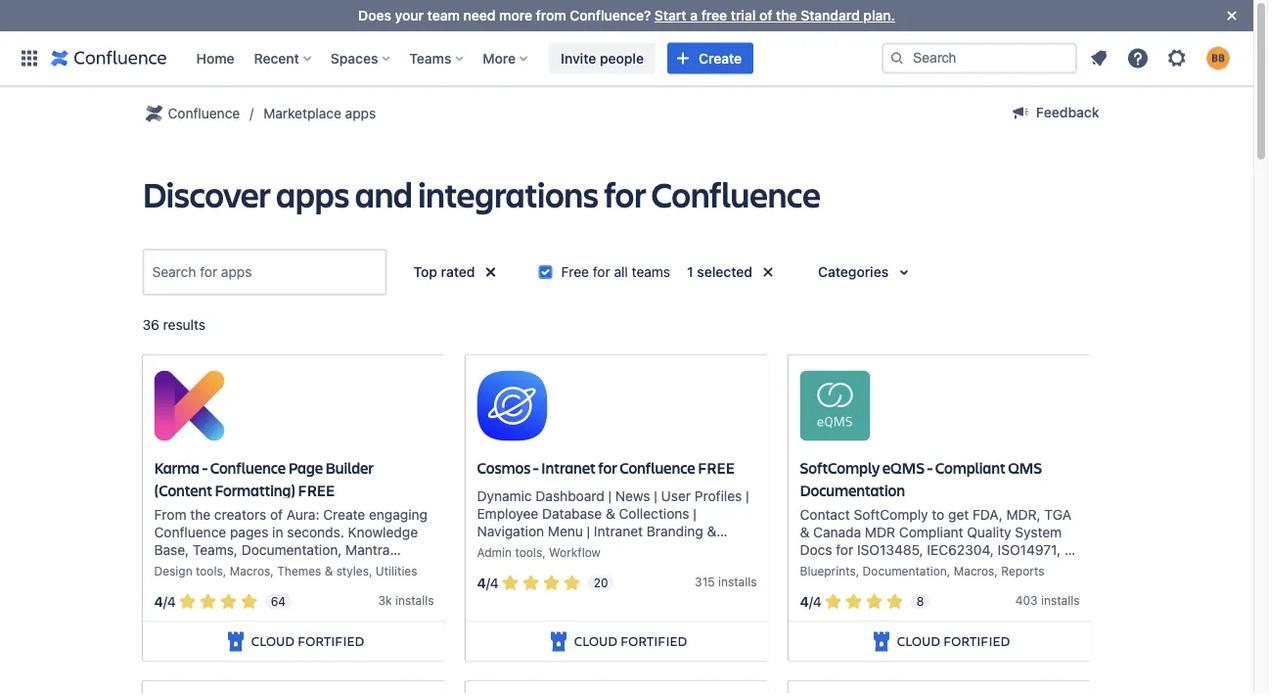 Task type: vqa. For each thing, say whether or not it's contained in the screenshot.
s
yes



Task type: describe. For each thing, give the bounding box(es) containing it.
of inside from the creators of aura: create engaging confluence pages in seconds. knowledge base, teams, documentation, mantra intranet
[[270, 506, 283, 522]]

pages
[[230, 524, 269, 540]]

iso13485,
[[858, 541, 924, 558]]

36 results
[[142, 317, 206, 333]]

Search field
[[882, 43, 1078, 74]]

compliant inside softcomply eqms - compliant qms documentation
[[936, 457, 1006, 478]]

cloud fortified app badge image for documentation
[[870, 630, 894, 654]]

marketplace apps link
[[264, 102, 376, 125]]

1 horizontal spatial of
[[760, 7, 773, 23]]

karma - confluence page builder (content formatting) free
[[154, 457, 374, 500]]

| right the menu on the bottom left
[[587, 523, 591, 539]]

plan.
[[864, 7, 896, 23]]

database
[[542, 505, 602, 521]]

base,
[[154, 541, 189, 558]]

1 macros from the left
[[230, 564, 271, 578]]

top rated
[[414, 264, 475, 280]]

appswitcher icon image
[[18, 47, 41, 70]]

close image
[[1221, 4, 1245, 27]]

tools for design
[[196, 564, 223, 578]]

docs
[[800, 541, 833, 558]]

employee
[[477, 505, 539, 521]]

styles
[[336, 564, 369, 578]]

315 install s
[[695, 575, 757, 588]]

collections
[[619, 505, 690, 521]]

fda,
[[973, 506, 1003, 522]]

, left themes
[[271, 564, 274, 578]]

documentation inside softcomply eqms - compliant qms documentation
[[800, 480, 906, 500]]

fortified for karma - confluence page builder (content formatting) free
[[298, 632, 364, 650]]

team
[[428, 7, 460, 23]]

& left styles
[[325, 564, 333, 578]]

tga
[[1045, 506, 1072, 522]]

4 / 4 for softcomply eqms - compliant qms documentation
[[800, 594, 822, 610]]

intranet for builder
[[154, 559, 203, 575]]

teams,
[[193, 541, 238, 558]]

confluence up selected
[[652, 170, 821, 217]]

get
[[949, 506, 970, 522]]

820
[[830, 559, 856, 575]]

confluence inside karma - confluence page builder (content formatting) free
[[210, 457, 286, 478]]

1 horizontal spatial free
[[698, 457, 735, 478]]

softcomply inside contact softcomply to get fda, mdr, tga & canada mdr compliant quality system docs for iso13485, iec62304, iso14971, 21 cfr 820
[[854, 506, 929, 522]]

cloud for -
[[898, 632, 941, 650]]

menu
[[548, 523, 583, 539]]

contact softcomply to get fda, mdr, tga & canada mdr compliant quality system docs for iso13485, iec62304, iso14971, 21 cfr 820
[[800, 506, 1080, 575]]

the inside from the creators of aura: create engaging confluence pages in seconds. knowledge base, teams, documentation, mantra intranet
[[190, 506, 211, 522]]

for inside contact softcomply to get fda, mdr, tga & canada mdr compliant quality system docs for iso13485, iec62304, iso14971, 21 cfr 820
[[836, 541, 854, 558]]

cloud fortified app badge image
[[547, 630, 571, 654]]

teams
[[632, 264, 671, 280]]

rated
[[441, 264, 475, 280]]

, right 820
[[856, 564, 860, 578]]

fortified for cosmos - intranet for confluence free
[[621, 632, 688, 650]]

all
[[614, 264, 628, 280]]

/ for softcomply eqms - compliant qms documentation
[[810, 594, 814, 610]]

profiles
[[695, 487, 742, 504]]

a
[[691, 7, 698, 23]]

for left all
[[593, 264, 611, 280]]

1
[[687, 264, 694, 280]]

blueprints , documentation , macros , reports
[[800, 564, 1045, 578]]

install for softcomply eqms - compliant qms documentation
[[1042, 593, 1074, 607]]

4 / 4 for cosmos - intranet for confluence free
[[477, 575, 499, 591]]

feedback button
[[998, 97, 1112, 128]]

marketplace
[[264, 105, 342, 121]]

design tools , macros , themes & styles , utilities
[[154, 564, 418, 578]]

softcomply inside softcomply eqms - compliant qms documentation
[[800, 457, 880, 478]]

2 macros from the left
[[954, 564, 995, 578]]

softcomply eqms - compliant qms documentation
[[800, 457, 1043, 500]]

create inside from the creators of aura: create engaging confluence pages in seconds. knowledge base, teams, documentation, mantra intranet
[[323, 506, 365, 522]]

& down profiles in the right of the page
[[708, 523, 717, 539]]

global element
[[12, 31, 882, 86]]

start a free trial of the standard plan. link
[[655, 7, 896, 23]]

need
[[464, 7, 496, 23]]

home link
[[190, 43, 240, 74]]

& right database
[[606, 505, 616, 521]]

intranet for confluence
[[594, 523, 643, 539]]

21
[[1065, 541, 1080, 558]]

spaces button
[[325, 43, 398, 74]]

notification icon image
[[1088, 47, 1111, 70]]

more button
[[477, 43, 536, 74]]

cloud fortified for for
[[575, 632, 688, 650]]

news
[[616, 487, 651, 504]]

from
[[154, 506, 187, 522]]

, down mantra
[[369, 564, 373, 578]]

/ for cosmos - intranet for confluence free
[[486, 575, 490, 591]]

more
[[499, 7, 533, 23]]

3k
[[379, 593, 392, 607]]

in
[[272, 524, 283, 540]]

20
[[594, 576, 609, 590]]

integrations
[[418, 170, 599, 217]]

reports
[[1002, 564, 1045, 578]]

for up news
[[599, 457, 617, 478]]

403 install s
[[1016, 593, 1081, 607]]

s for softcomply eqms - compliant qms documentation
[[1074, 593, 1081, 607]]

feedback
[[1037, 104, 1100, 120]]

quality
[[968, 524, 1012, 540]]

install for karma - confluence page builder (content formatting) free
[[396, 593, 428, 607]]

contact
[[800, 506, 851, 522]]

apps for marketplace
[[345, 105, 376, 121]]

cfr
[[800, 559, 827, 575]]

eqms
[[883, 457, 925, 478]]

knowledge
[[348, 524, 418, 540]]

karma - confluence page builder (content formatting) free image
[[154, 371, 225, 441]]

to
[[932, 506, 945, 522]]

qms
[[1009, 457, 1043, 478]]

page
[[289, 457, 323, 478]]

branding
[[647, 523, 704, 539]]

- for karma
[[202, 457, 208, 478]]

(content
[[154, 480, 212, 500]]

4 / 4 for karma - confluence page builder (content formatting) free
[[154, 594, 176, 610]]

builder
[[326, 457, 374, 478]]

403
[[1016, 593, 1038, 607]]

spaces
[[331, 50, 378, 66]]



Task type: locate. For each thing, give the bounding box(es) containing it.
0 horizontal spatial install
[[396, 593, 428, 607]]

discover
[[142, 170, 271, 217]]

1 remove selected image from the left
[[479, 260, 503, 284]]

1 cloud fortified from the left
[[251, 632, 364, 650]]

start
[[655, 7, 687, 23]]

fortified for softcomply eqms - compliant qms documentation
[[944, 632, 1011, 650]]

from
[[536, 7, 567, 23]]

0 horizontal spatial cloud
[[251, 632, 295, 650]]

2 horizontal spatial install
[[1042, 593, 1074, 607]]

| right profiles in the right of the page
[[746, 487, 750, 504]]

& inside contact softcomply to get fda, mdr, tga & canada mdr compliant quality system docs for iso13485, iec62304, iso14971, 21 cfr 820
[[800, 524, 810, 540]]

0 horizontal spatial cloud fortified
[[251, 632, 364, 650]]

confluence image
[[51, 47, 167, 70], [51, 47, 167, 70]]

free for all teams
[[562, 264, 671, 280]]

admin tools , workflow
[[477, 545, 601, 559]]

documentation up contact
[[800, 480, 906, 500]]

free inside karma - confluence page builder (content formatting) free
[[298, 480, 335, 500]]

| up collections
[[654, 487, 658, 504]]

3 fortified from the left
[[944, 632, 1011, 650]]

from the creators of aura: create engaging confluence pages in seconds. knowledge base, teams, documentation, mantra intranet
[[154, 506, 428, 575]]

create
[[699, 50, 742, 66], [323, 506, 365, 522]]

documentation,
[[242, 541, 342, 558]]

top
[[414, 264, 438, 280]]

cloud fortified down 8
[[898, 632, 1011, 650]]

0 vertical spatial tools
[[515, 545, 543, 559]]

compliant down to
[[900, 524, 964, 540]]

macros down iec62304,
[[954, 564, 995, 578]]

cloud fortified app badge image down blueprints , documentation , macros , reports
[[870, 630, 894, 654]]

- right eqms
[[928, 457, 933, 478]]

0 horizontal spatial create
[[323, 506, 365, 522]]

1 horizontal spatial 4 / 4
[[477, 575, 499, 591]]

0 horizontal spatial the
[[190, 506, 211, 522]]

36
[[142, 317, 159, 333]]

for
[[604, 170, 646, 217], [593, 264, 611, 280], [599, 457, 617, 478], [836, 541, 854, 558]]

1 horizontal spatial install
[[719, 575, 751, 588]]

your profile and preferences image
[[1207, 47, 1231, 70]]

0 vertical spatial of
[[760, 7, 773, 23]]

mantra
[[346, 541, 390, 558]]

2 cloud fortified app badge image from the left
[[870, 630, 894, 654]]

0 horizontal spatial macros
[[230, 564, 271, 578]]

cloud right cloud fortified app badge icon at the left
[[575, 632, 618, 650]]

confluence down home link
[[168, 105, 240, 121]]

teams
[[410, 50, 452, 66]]

softcomply up contact
[[800, 457, 880, 478]]

of right "trial"
[[760, 7, 773, 23]]

cloud for intranet
[[575, 632, 618, 650]]

softcomply up mdr on the bottom right of the page
[[854, 506, 929, 522]]

softcomply eqms - compliant qms documentation image
[[800, 371, 871, 441]]

navigation
[[477, 523, 545, 539]]

categories
[[819, 264, 889, 280]]

2 fortified from the left
[[621, 632, 688, 650]]

/ down admin
[[486, 575, 490, 591]]

confluence
[[168, 105, 240, 121], [652, 170, 821, 217], [210, 457, 286, 478], [620, 457, 696, 478], [154, 524, 226, 540]]

intranet up the dashboard
[[542, 457, 596, 478]]

free up profiles in the right of the page
[[698, 457, 735, 478]]

cloud fortified down 64
[[251, 632, 364, 650]]

tools down navigation
[[515, 545, 543, 559]]

2 cloud fortified from the left
[[575, 632, 688, 650]]

cloud fortified app badge image down design tools , macros , themes & styles , utilities
[[224, 630, 248, 654]]

3 cloud fortified from the left
[[898, 632, 1011, 650]]

intranet
[[542, 457, 596, 478], [594, 523, 643, 539], [154, 559, 203, 575]]

remove selected image
[[479, 260, 503, 284], [757, 260, 780, 284]]

s
[[751, 575, 757, 588], [428, 593, 434, 607], [1074, 593, 1081, 607]]

0 vertical spatial softcomply
[[800, 457, 880, 478]]

install for cosmos - intranet for confluence free
[[719, 575, 751, 588]]

1 vertical spatial documentation
[[863, 564, 948, 578]]

intranet inside dynamic dashboard | news | user profiles | employee database & collections | navigation menu | intranet branding & personalization
[[594, 523, 643, 539]]

confluence?
[[570, 7, 651, 23]]

cloud fortified app badge image for (content
[[224, 630, 248, 654]]

cosmos - intranet for confluence free image
[[477, 371, 548, 441]]

aura:
[[287, 506, 320, 522]]

0 vertical spatial documentation
[[800, 480, 906, 500]]

create button
[[668, 43, 754, 74]]

1 vertical spatial the
[[190, 506, 211, 522]]

2 horizontal spatial s
[[1074, 593, 1081, 607]]

4 / 4
[[477, 575, 499, 591], [154, 594, 176, 610], [800, 594, 822, 610]]

, down iec62304,
[[948, 564, 951, 578]]

standard
[[801, 7, 860, 23]]

0 horizontal spatial s
[[428, 593, 434, 607]]

iec62304,
[[928, 541, 995, 558]]

/
[[486, 575, 490, 591], [163, 594, 167, 610], [810, 594, 814, 610]]

mdr
[[866, 524, 896, 540]]

the
[[777, 7, 798, 23], [190, 506, 211, 522]]

1 horizontal spatial fortified
[[621, 632, 688, 650]]

/ for karma - confluence page builder (content formatting) free
[[163, 594, 167, 610]]

design
[[154, 564, 193, 578]]

cloud fortified down 20
[[575, 632, 688, 650]]

| up branding
[[694, 505, 697, 521]]

0 vertical spatial apps
[[345, 105, 376, 121]]

1 vertical spatial create
[[323, 506, 365, 522]]

2 horizontal spatial cloud
[[898, 632, 941, 650]]

1 cloud fortified app badge image from the left
[[224, 630, 248, 654]]

- right cosmos
[[533, 457, 539, 478]]

cloud fortified for page
[[251, 632, 364, 650]]

0 vertical spatial the
[[777, 7, 798, 23]]

1 cloud from the left
[[251, 632, 295, 650]]

the right "trial"
[[777, 7, 798, 23]]

-
[[202, 457, 208, 478], [533, 457, 539, 478], [928, 457, 933, 478]]

2 horizontal spatial cloud fortified
[[898, 632, 1011, 650]]

0 horizontal spatial 4 / 4
[[154, 594, 176, 610]]

- inside karma - confluence page builder (content formatting) free
[[202, 457, 208, 478]]

& up the docs
[[800, 524, 810, 540]]

1 horizontal spatial cloud fortified
[[575, 632, 688, 650]]

apps for discover
[[276, 170, 350, 217]]

dynamic dashboard | news | user profiles | employee database & collections | navigation menu | intranet branding & personalization
[[477, 487, 750, 556]]

themes
[[277, 564, 322, 578]]

1 horizontal spatial cloud fortified app badge image
[[870, 630, 894, 654]]

1 vertical spatial of
[[270, 506, 283, 522]]

1 vertical spatial apps
[[276, 170, 350, 217]]

intranet down news
[[594, 523, 643, 539]]

teams button
[[404, 43, 471, 74]]

free
[[702, 7, 728, 23]]

intranet inside from the creators of aura: create engaging confluence pages in seconds. knowledge base, teams, documentation, mantra intranet
[[154, 559, 203, 575]]

invite
[[561, 50, 597, 66]]

&
[[606, 505, 616, 521], [708, 523, 717, 539], [800, 524, 810, 540], [325, 564, 333, 578]]

0 horizontal spatial /
[[163, 594, 167, 610]]

remove selected image for top rated
[[479, 260, 503, 284]]

0 vertical spatial intranet
[[542, 457, 596, 478]]

free
[[698, 457, 735, 478], [298, 480, 335, 500]]

marketplace apps
[[264, 105, 376, 121]]

s for cosmos - intranet for confluence free
[[751, 575, 757, 588]]

apps left 'and'
[[276, 170, 350, 217]]

1 horizontal spatial macros
[[954, 564, 995, 578]]

s right the 3k
[[428, 593, 434, 607]]

cloud for confluence
[[251, 632, 295, 650]]

/ down design
[[163, 594, 167, 610]]

1 horizontal spatial tools
[[515, 545, 543, 559]]

3 cloud from the left
[[898, 632, 941, 650]]

more
[[483, 50, 516, 66]]

dynamic
[[477, 487, 532, 504]]

cloud fortified for compliant
[[898, 632, 1011, 650]]

tools down 'teams,'
[[196, 564, 223, 578]]

1 horizontal spatial s
[[751, 575, 757, 588]]

1 selected
[[687, 264, 753, 280]]

2 vertical spatial intranet
[[154, 559, 203, 575]]

0 horizontal spatial cloud fortified app badge image
[[224, 630, 248, 654]]

dashboard
[[536, 487, 605, 504]]

settings icon image
[[1166, 47, 1190, 70]]

0 horizontal spatial tools
[[196, 564, 223, 578]]

confluence up "user"
[[620, 457, 696, 478]]

2 - from the left
[[533, 457, 539, 478]]

s for karma - confluence page builder (content formatting) free
[[428, 593, 434, 607]]

cloud down 64
[[251, 632, 295, 650]]

create inside dropdown button
[[699, 50, 742, 66]]

3 - from the left
[[928, 457, 933, 478]]

softcomply
[[800, 457, 880, 478], [854, 506, 929, 522]]

for up 820
[[836, 541, 854, 558]]

fortified down the "reports"
[[944, 632, 1011, 650]]

iso14971,
[[998, 541, 1062, 558]]

1 vertical spatial compliant
[[900, 524, 964, 540]]

compliant
[[936, 457, 1006, 478], [900, 524, 964, 540]]

, down 'teams,'
[[223, 564, 227, 578]]

remove selected image right the rated
[[479, 260, 503, 284]]

1 horizontal spatial /
[[486, 575, 490, 591]]

3k install s
[[379, 593, 434, 607]]

karma
[[154, 457, 200, 478]]

cloud fortified app badge image
[[224, 630, 248, 654], [870, 630, 894, 654]]

does
[[359, 7, 392, 23]]

2 horizontal spatial /
[[810, 594, 814, 610]]

engaging
[[369, 506, 428, 522]]

for up all
[[604, 170, 646, 217]]

recent
[[254, 50, 299, 66]]

canada
[[814, 524, 862, 540]]

2 cloud from the left
[[575, 632, 618, 650]]

compliant inside contact softcomply to get fda, mdr, tga & canada mdr compliant quality system docs for iso13485, iec62304, iso14971, 21 cfr 820
[[900, 524, 964, 540]]

selected
[[697, 264, 753, 280]]

intranet down base,
[[154, 559, 203, 575]]

does your team need more from confluence? start a free trial of the standard plan.
[[359, 7, 896, 23]]

,
[[543, 545, 546, 559], [223, 564, 227, 578], [271, 564, 274, 578], [369, 564, 373, 578], [856, 564, 860, 578], [948, 564, 951, 578], [995, 564, 999, 578]]

recent button
[[248, 43, 319, 74]]

cloud
[[251, 632, 295, 650], [575, 632, 618, 650], [898, 632, 941, 650]]

, left workflow
[[543, 545, 546, 559]]

s right the 315
[[751, 575, 757, 588]]

search image
[[890, 50, 906, 66]]

tools for admin
[[515, 545, 543, 559]]

0 horizontal spatial free
[[298, 480, 335, 500]]

0 horizontal spatial remove selected image
[[479, 260, 503, 284]]

cosmos - intranet for confluence free
[[477, 457, 735, 478]]

workflow
[[549, 545, 601, 559]]

help icon image
[[1127, 47, 1151, 70]]

tools
[[515, 545, 543, 559], [196, 564, 223, 578]]

2 remove selected image from the left
[[757, 260, 780, 284]]

s right 403
[[1074, 593, 1081, 607]]

1 - from the left
[[202, 457, 208, 478]]

mdr,
[[1007, 506, 1041, 522]]

1 vertical spatial tools
[[196, 564, 223, 578]]

0 vertical spatial free
[[698, 457, 735, 478]]

context icon image
[[142, 102, 166, 125], [142, 102, 166, 125]]

1 horizontal spatial remove selected image
[[757, 260, 780, 284]]

1 vertical spatial free
[[298, 480, 335, 500]]

creators
[[214, 506, 267, 522]]

of
[[760, 7, 773, 23], [270, 506, 283, 522]]

/ down cfr
[[810, 594, 814, 610]]

seconds.
[[287, 524, 344, 540]]

documentation down iso13485,
[[863, 564, 948, 578]]

install right the 3k
[[396, 593, 428, 607]]

confluence up base,
[[154, 524, 226, 540]]

0 horizontal spatial -
[[202, 457, 208, 478]]

1 horizontal spatial create
[[699, 50, 742, 66]]

1 horizontal spatial cloud
[[575, 632, 618, 650]]

0 vertical spatial create
[[699, 50, 742, 66]]

fortified right cloud fortified app badge icon at the left
[[621, 632, 688, 650]]

4 / 4 down cfr
[[800, 594, 822, 610]]

4
[[477, 575, 486, 591], [490, 575, 499, 591], [154, 594, 163, 610], [167, 594, 176, 610], [800, 594, 810, 610], [814, 594, 822, 610]]

confluence up the formatting)
[[210, 457, 286, 478]]

4 / 4 down design
[[154, 594, 176, 610]]

banner containing home
[[0, 31, 1254, 86]]

remove selected image right selected
[[757, 260, 780, 284]]

trial
[[731, 7, 756, 23]]

install right the 315
[[719, 575, 751, 588]]

1 vertical spatial intranet
[[594, 523, 643, 539]]

personalization
[[477, 540, 574, 556]]

0 horizontal spatial fortified
[[298, 632, 364, 650]]

confluence inside from the creators of aura: create engaging confluence pages in seconds. knowledge base, teams, documentation, mantra intranet
[[154, 524, 226, 540]]

- inside softcomply eqms - compliant qms documentation
[[928, 457, 933, 478]]

home
[[196, 50, 235, 66]]

create down "free"
[[699, 50, 742, 66]]

invite people button
[[549, 43, 656, 74]]

- for cosmos
[[533, 457, 539, 478]]

macros down pages
[[230, 564, 271, 578]]

of up in
[[270, 506, 283, 522]]

4 / 4 down admin
[[477, 575, 499, 591]]

| left news
[[609, 487, 612, 504]]

free down page
[[298, 480, 335, 500]]

, left the "reports"
[[995, 564, 999, 578]]

invite people
[[561, 50, 644, 66]]

banner
[[0, 31, 1254, 86]]

0 horizontal spatial of
[[270, 506, 283, 522]]

discover apps and integrations for confluence
[[142, 170, 821, 217]]

cloud down 8
[[898, 632, 941, 650]]

1 vertical spatial softcomply
[[854, 506, 929, 522]]

8
[[917, 595, 925, 609]]

1 horizontal spatial -
[[533, 457, 539, 478]]

0 vertical spatial compliant
[[936, 457, 1006, 478]]

install right 403
[[1042, 593, 1074, 607]]

2 horizontal spatial 4 / 4
[[800, 594, 822, 610]]

Search for apps field
[[146, 255, 383, 290]]

cosmos
[[477, 457, 531, 478]]

2 horizontal spatial fortified
[[944, 632, 1011, 650]]

formatting)
[[215, 480, 296, 500]]

the down (content on the left of page
[[190, 506, 211, 522]]

people
[[600, 50, 644, 66]]

remove selected image for 1 selected
[[757, 260, 780, 284]]

fortified down styles
[[298, 632, 364, 650]]

apps down spaces popup button
[[345, 105, 376, 121]]

blueprints
[[800, 564, 856, 578]]

compliant up get
[[936, 457, 1006, 478]]

2 horizontal spatial -
[[928, 457, 933, 478]]

1 horizontal spatial the
[[777, 7, 798, 23]]

1 fortified from the left
[[298, 632, 364, 650]]

- right karma
[[202, 457, 208, 478]]

create up seconds.
[[323, 506, 365, 522]]



